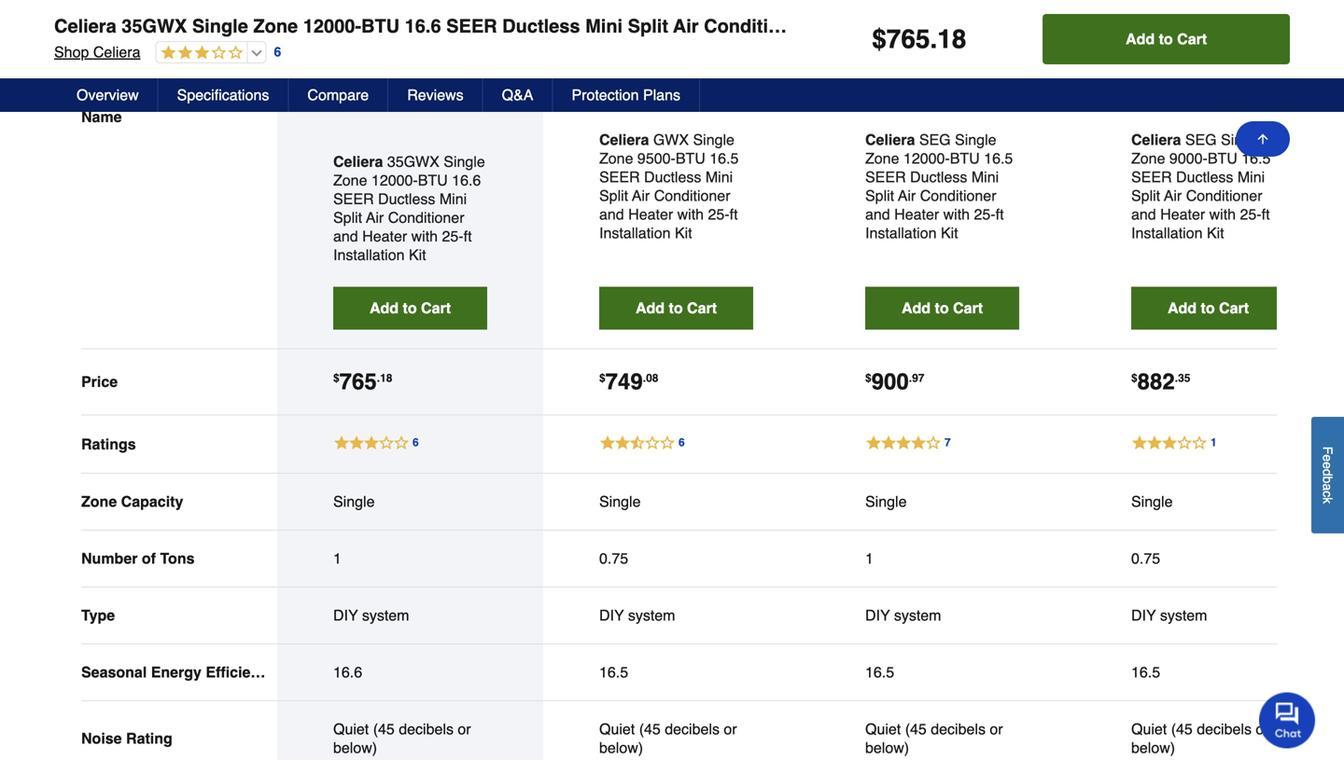 Task type: locate. For each thing, give the bounding box(es) containing it.
quiet (45 decibels or below)
[[333, 721, 471, 757], [599, 721, 737, 757], [865, 721, 1003, 757], [1131, 721, 1269, 757]]

btu for seg single zone 9000-btu 16.5 seer ductless mini split air conditioner and heater with 25-ft installation kit
[[1208, 150, 1238, 167]]

2 diy system from the left
[[599, 607, 675, 625]]

and for seg single zone 9000-btu 16.5 seer ductless mini split air conditioner and heater with 25-ft installation kit
[[1131, 206, 1156, 223]]

installation
[[1003, 15, 1101, 37], [599, 225, 671, 242], [865, 225, 937, 242], [1131, 225, 1203, 242], [333, 246, 405, 264]]

mini for gwx single zone 9500-btu 16.5 seer ductless mini split air conditioner and heater with 25-ft installation kit
[[706, 169, 733, 186]]

compare button
[[289, 78, 389, 112]]

split inside "seg single zone 12000-btu 16.5 seer ductless mini split air conditioner and heater with 25-ft installation kit"
[[865, 187, 894, 204]]

749
[[606, 369, 643, 395]]

25- inside "gwx single zone 9500-btu 16.5 seer ductless mini split air conditioner and heater with 25-ft installation kit"
[[708, 206, 730, 223]]

1 diy system from the left
[[333, 607, 409, 625]]

ductless inside "seg single zone 12000-btu 16.5 seer ductless mini split air conditioner and heater with 25-ft installation kit"
[[910, 169, 967, 186]]

diy for second diy system cell from left
[[599, 607, 624, 625]]

add to cart button for seg single zone 9000-btu 16.5 seer ductless mini split air conditioner and heater with 25-ft installation kit
[[1131, 287, 1285, 330]]

specifications button
[[158, 78, 289, 112]]

or
[[458, 721, 471, 738], [724, 721, 737, 738], [990, 721, 1003, 738], [1256, 721, 1269, 738]]

35gwx down the reviews button
[[387, 153, 440, 170]]

heater for 35gwx single zone 12000-btu 16.6 seer ductless mini split air conditioner and heater with 25-ft installation kit
[[362, 228, 407, 245]]

kit
[[1106, 15, 1131, 37], [675, 225, 692, 242], [941, 225, 958, 242], [1207, 225, 1224, 242], [409, 246, 426, 264]]

1 seg from the left
[[919, 131, 951, 148]]

1 vertical spatial $ 765 . 18
[[333, 369, 392, 395]]

d
[[1320, 469, 1335, 476]]

heater for seg single zone 12000-btu 16.5 seer ductless mini split air conditioner and heater with 25-ft installation kit
[[894, 206, 939, 223]]

16.6 down the reviews button
[[452, 172, 481, 189]]

ductless for seg single zone 12000-btu 16.5 seer ductless mini split air conditioner and heater with 25-ft installation kit
[[910, 169, 967, 186]]

25-
[[958, 15, 985, 37], [708, 206, 730, 223], [974, 206, 996, 223], [1240, 206, 1262, 223], [442, 228, 464, 245]]

3 16.5 cell from the left
[[1131, 664, 1285, 682]]

split for gwx single zone 9500-btu 16.5 seer ductless mini split air conditioner and heater with 25-ft installation kit
[[599, 187, 628, 204]]

3 quiet (45 decibels or below) from the left
[[865, 721, 1003, 757]]

single cell
[[333, 493, 487, 512], [599, 493, 753, 512], [865, 493, 1019, 512], [1131, 493, 1285, 512]]

add to cart button
[[1043, 14, 1290, 64], [333, 287, 487, 330], [599, 287, 753, 330], [865, 287, 1019, 330], [1131, 287, 1285, 330]]

2 diy from the left
[[599, 607, 624, 625]]

split
[[628, 15, 668, 37], [599, 187, 628, 204], [865, 187, 894, 204], [1131, 187, 1160, 204], [333, 209, 362, 226]]

air for seg single zone 12000-btu 16.5 seer ductless mini split air conditioner and heater with 25-ft installation kit
[[898, 187, 916, 204]]

0 horizontal spatial 0.75 cell
[[599, 550, 753, 569]]

zone inside 35gwx single zone 12000-btu 16.6 seer ductless mini split air conditioner and heater with 25-ft installation kit
[[333, 172, 367, 189]]

35gwx
[[122, 15, 187, 37], [387, 153, 440, 170]]

celiera
[[54, 15, 116, 37], [93, 43, 140, 61], [599, 131, 649, 148], [865, 131, 915, 148], [1131, 131, 1181, 148], [333, 153, 383, 170]]

diy for 4th diy system cell from the right
[[333, 607, 358, 625]]

0 horizontal spatial 35gwx
[[122, 15, 187, 37]]

1 horizontal spatial seg
[[1185, 131, 1217, 148]]

4 below) from the left
[[1131, 740, 1175, 757]]

seasonal
[[81, 664, 147, 681]]

diy
[[333, 607, 358, 625], [599, 607, 624, 625], [865, 607, 890, 625], [1131, 607, 1156, 625]]

16.5 cell
[[599, 664, 753, 682], [865, 664, 1019, 682], [1131, 664, 1285, 682]]

0 vertical spatial 12000-
[[303, 15, 361, 37]]

and inside "gwx single zone 9500-btu 16.5 seer ductless mini split air conditioner and heater with 25-ft installation kit"
[[599, 206, 624, 223]]

noise rating
[[81, 730, 173, 748]]

9500-
[[638, 150, 676, 167]]

cart for seg single zone 12000-btu 16.5 seer ductless mini split air conditioner and heater with 25-ft installation kit
[[953, 300, 983, 317]]

1 system from the left
[[362, 607, 409, 625]]

1 0.75 from the left
[[599, 550, 628, 568]]

kit inside the 'seg single zone 9000-btu 16.5 seer ductless mini split air conditioner and heater with 25-ft installation kit'
[[1207, 225, 1224, 242]]

single
[[192, 15, 248, 37], [693, 131, 735, 148], [955, 131, 997, 148], [1221, 131, 1263, 148], [444, 153, 485, 170], [333, 493, 375, 511], [599, 493, 641, 511], [865, 493, 907, 511], [1131, 493, 1173, 511]]

and inside "seg single zone 12000-btu 16.5 seer ductless mini split air conditioner and heater with 25-ft installation kit"
[[865, 206, 890, 223]]

0 vertical spatial 16.6
[[405, 15, 441, 37]]

single inside the 'seg single zone 9000-btu 16.5 seer ductless mini split air conditioner and heater with 25-ft installation kit'
[[1221, 131, 1263, 148]]

1 or from the left
[[458, 721, 471, 738]]

heater inside the 'seg single zone 9000-btu 16.5 seer ductless mini split air conditioner and heater with 25-ft installation kit'
[[1160, 206, 1205, 223]]

ft inside the 'seg single zone 9000-btu 16.5 seer ductless mini split air conditioner and heater with 25-ft installation kit'
[[1262, 206, 1270, 223]]

kit for gwx single zone 9500-btu 16.5 seer ductless mini split air conditioner and heater with 25-ft installation kit
[[675, 225, 692, 242]]

2 0.75 cell from the left
[[1131, 550, 1285, 569]]

ductless inside "gwx single zone 9500-btu 16.5 seer ductless mini split air conditioner and heater with 25-ft installation kit"
[[644, 169, 701, 186]]

seer inside "seg single zone 12000-btu 16.5 seer ductless mini split air conditioner and heater with 25-ft installation kit"
[[865, 169, 906, 186]]

with inside the 'seg single zone 9000-btu 16.5 seer ductless mini split air conditioner and heater with 25-ft installation kit'
[[1209, 206, 1236, 223]]

celiera 35gwx single zone 12000-btu 16.6 seer ductless mini split air conditioner and heater with 25-ft installation kit
[[54, 15, 1131, 37]]

overview
[[77, 86, 139, 104]]

0 horizontal spatial 765
[[339, 369, 377, 395]]

quiet for fourth quiet (45 decibels or below) cell from the left
[[1131, 721, 1167, 738]]

mini inside 35gwx single zone 12000-btu 16.6 seer ductless mini split air conditioner and heater with 25-ft installation kit
[[440, 190, 467, 208]]

mini
[[585, 15, 623, 37], [706, 169, 733, 186], [972, 169, 999, 186], [1238, 169, 1265, 186], [440, 190, 467, 208]]

ft inside 35gwx single zone 12000-btu 16.6 seer ductless mini split air conditioner and heater with 25-ft installation kit
[[464, 228, 472, 245]]

1 vertical spatial 12000-
[[904, 150, 950, 167]]

3 diy system from the left
[[865, 607, 941, 625]]

4 quiet from the left
[[1131, 721, 1167, 738]]

0.75 cell
[[599, 550, 753, 569], [1131, 550, 1285, 569]]

installation for gwx single zone 9500-btu 16.5 seer ductless mini split air conditioner and heater with 25-ft installation kit
[[599, 225, 671, 242]]

2 quiet from the left
[[599, 721, 635, 738]]

shop
[[54, 43, 89, 61]]

celiera for 35gwx single zone 12000-btu 16.6 seer ductless mini split air conditioner and heater with 25-ft installation kit
[[333, 153, 383, 170]]

25- for gwx single zone 9500-btu 16.5 seer ductless mini split air conditioner and heater with 25-ft installation kit
[[708, 206, 730, 223]]

1 horizontal spatial 18
[[937, 24, 967, 54]]

installation inside the 'seg single zone 9000-btu 16.5 seer ductless mini split air conditioner and heater with 25-ft installation kit'
[[1131, 225, 1203, 242]]

3 decibels from the left
[[931, 721, 986, 738]]

zone for seg single zone 12000-btu 16.5 seer ductless mini split air conditioner and heater with 25-ft installation kit
[[865, 150, 899, 167]]

celiera for seg single zone 12000-btu 16.5 seer ductless mini split air conditioner and heater with 25-ft installation kit
[[865, 131, 915, 148]]

air for 35gwx single zone 12000-btu 16.6 seer ductless mini split air conditioner and heater with 25-ft installation kit
[[366, 209, 384, 226]]

air inside 35gwx single zone 12000-btu 16.6 seer ductless mini split air conditioner and heater with 25-ft installation kit
[[366, 209, 384, 226]]

1 16.5 cell from the left
[[599, 664, 753, 682]]

and for seg single zone 12000-btu 16.5 seer ductless mini split air conditioner and heater with 25-ft installation kit
[[865, 206, 890, 223]]

3 quiet from the left
[[865, 721, 901, 738]]

to
[[1159, 30, 1173, 48], [403, 300, 417, 317], [669, 300, 683, 317], [935, 300, 949, 317], [1201, 300, 1215, 317]]

zone
[[253, 15, 298, 37], [599, 150, 633, 167], [865, 150, 899, 167], [1131, 150, 1165, 167], [333, 172, 367, 189], [81, 493, 117, 511]]

4 diy from the left
[[1131, 607, 1156, 625]]

1 (45 from the left
[[373, 721, 395, 738]]

below)
[[333, 740, 377, 757], [599, 740, 643, 757], [865, 740, 909, 757], [1131, 740, 1175, 757]]

1 vertical spatial 765
[[339, 369, 377, 395]]

seg
[[919, 131, 951, 148], [1185, 131, 1217, 148]]

3.2 stars image
[[156, 45, 243, 62]]

conditioner inside "gwx single zone 9500-btu 16.5 seer ductless mini split air conditioner and heater with 25-ft installation kit"
[[654, 187, 730, 204]]

zone inside "seg single zone 12000-btu 16.5 seer ductless mini split air conditioner and heater with 25-ft installation kit"
[[865, 150, 899, 167]]

kit inside "gwx single zone 9500-btu 16.5 seer ductless mini split air conditioner and heater with 25-ft installation kit"
[[675, 225, 692, 242]]

1 quiet from the left
[[333, 721, 369, 738]]

gwx
[[653, 131, 689, 148]]

ratings
[[81, 436, 136, 453]]

with inside "seg single zone 12000-btu 16.5 seer ductless mini split air conditioner and heater with 25-ft installation kit"
[[943, 206, 970, 223]]

with inside 35gwx single zone 12000-btu 16.6 seer ductless mini split air conditioner and heater with 25-ft installation kit
[[411, 228, 438, 245]]

4 decibels from the left
[[1197, 721, 1252, 738]]

energy
[[151, 664, 202, 681]]

add to cart
[[1126, 30, 1207, 48], [370, 300, 451, 317], [636, 300, 717, 317], [902, 300, 983, 317], [1168, 300, 1249, 317]]

conditioner for seg single zone 9000-btu 16.5 seer ductless mini split air conditioner and heater with 25-ft installation kit
[[1186, 187, 1263, 204]]

0.75
[[599, 550, 628, 568], [1131, 550, 1160, 568]]

installation inside 35gwx single zone 12000-btu 16.6 seer ductless mini split air conditioner and heater with 25-ft installation kit
[[333, 246, 405, 264]]

zone for seg single zone 9000-btu 16.5 seer ductless mini split air conditioner and heater with 25-ft installation kit
[[1131, 150, 1165, 167]]

kit inside "seg single zone 12000-btu 16.5 seer ductless mini split air conditioner and heater with 25-ft installation kit"
[[941, 225, 958, 242]]

2 vertical spatial 12000-
[[371, 172, 418, 189]]

ductless for gwx single zone 9500-btu 16.5 seer ductless mini split air conditioner and heater with 25-ft installation kit
[[644, 169, 701, 186]]

seer
[[446, 15, 497, 37], [599, 169, 640, 186], [865, 169, 906, 186], [1131, 169, 1172, 186], [333, 190, 374, 208]]

1 horizontal spatial 16.5 cell
[[865, 664, 1019, 682]]

4 (45 from the left
[[1171, 721, 1193, 738]]

0 vertical spatial 18
[[937, 24, 967, 54]]

2 vertical spatial 16.6
[[333, 664, 362, 681]]

and inside 35gwx single zone 12000-btu 16.6 seer ductless mini split air conditioner and heater with 25-ft installation kit
[[333, 228, 358, 245]]

3 (45 from the left
[[905, 721, 927, 738]]

e
[[1320, 455, 1335, 462], [1320, 462, 1335, 469]]

0 horizontal spatial 16.5 cell
[[599, 664, 753, 682]]

12000- inside "seg single zone 12000-btu 16.5 seer ductless mini split air conditioner and heater with 25-ft installation kit"
[[904, 150, 950, 167]]

add
[[1126, 30, 1155, 48], [370, 300, 399, 317], [636, 300, 665, 317], [902, 300, 931, 317], [1168, 300, 1197, 317]]

12000-
[[303, 15, 361, 37], [904, 150, 950, 167], [371, 172, 418, 189]]

overview button
[[58, 78, 158, 112]]

mini inside "seg single zone 12000-btu 16.5 seer ductless mini split air conditioner and heater with 25-ft installation kit"
[[972, 169, 999, 186]]

cart
[[1177, 30, 1207, 48], [421, 300, 451, 317], [687, 300, 717, 317], [953, 300, 983, 317], [1219, 300, 1249, 317]]

16.6 cell
[[333, 664, 487, 682]]

3 diy from the left
[[865, 607, 890, 625]]

diy system cell
[[333, 607, 487, 625], [599, 607, 753, 625], [865, 607, 1019, 625], [1131, 607, 1285, 625]]

25- inside "seg single zone 12000-btu 16.5 seer ductless mini split air conditioner and heater with 25-ft installation kit"
[[974, 206, 996, 223]]

2 0.75 from the left
[[1131, 550, 1160, 568]]

4 quiet (45 decibels or below) cell from the left
[[1131, 721, 1285, 758]]

2 quiet (45 decibels or below) from the left
[[599, 721, 737, 757]]

2 horizontal spatial 16.5 cell
[[1131, 664, 1285, 682]]

and inside the 'seg single zone 9000-btu 16.5 seer ductless mini split air conditioner and heater with 25-ft installation kit'
[[1131, 206, 1156, 223]]

seer inside the 'seg single zone 9000-btu 16.5 seer ductless mini split air conditioner and heater with 25-ft installation kit'
[[1131, 169, 1172, 186]]

$ 882 . 35
[[1131, 369, 1191, 395]]

heater inside 35gwx single zone 12000-btu 16.6 seer ductless mini split air conditioner and heater with 25-ft installation kit
[[362, 228, 407, 245]]

diy for 1st diy system cell from the right
[[1131, 607, 1156, 625]]

conditioner
[[704, 15, 809, 37], [654, 187, 730, 204], [920, 187, 997, 204], [1186, 187, 1263, 204], [388, 209, 464, 226]]

25- inside the 'seg single zone 9000-btu 16.5 seer ductless mini split air conditioner and heater with 25-ft installation kit'
[[1240, 206, 1262, 223]]

25- inside 35gwx single zone 12000-btu 16.6 seer ductless mini split air conditioner and heater with 25-ft installation kit
[[442, 228, 464, 245]]

c
[[1320, 491, 1335, 498]]

2 16.5 cell from the left
[[865, 664, 1019, 682]]

1 horizontal spatial 0.75 cell
[[1131, 550, 1285, 569]]

split for 35gwx single zone 12000-btu 16.6 seer ductless mini split air conditioner and heater with 25-ft installation kit
[[333, 209, 362, 226]]

16.6
[[405, 15, 441, 37], [452, 172, 481, 189], [333, 664, 362, 681]]

4 diy system cell from the left
[[1131, 607, 1285, 625]]

0 horizontal spatial $ 765 . 18
[[333, 369, 392, 395]]

f
[[1320, 447, 1335, 455]]

installation for 35gwx single zone 12000-btu 16.6 seer ductless mini split air conditioner and heater with 25-ft installation kit
[[333, 246, 405, 264]]

air inside the 'seg single zone 9000-btu 16.5 seer ductless mini split air conditioner and heater with 25-ft installation kit'
[[1164, 187, 1182, 204]]

0 horizontal spatial 1 cell
[[333, 550, 487, 569]]

35gwx up 3.2 stars image
[[122, 15, 187, 37]]

18
[[937, 24, 967, 54], [380, 372, 392, 385]]

2 horizontal spatial 16.6
[[452, 172, 481, 189]]

heater inside "seg single zone 12000-btu 16.5 seer ductless mini split air conditioner and heater with 25-ft installation kit"
[[894, 206, 939, 223]]

1 horizontal spatial 0.75
[[1131, 550, 1160, 568]]

ductless inside the 'seg single zone 9000-btu 16.5 seer ductless mini split air conditioner and heater with 25-ft installation kit'
[[1176, 169, 1234, 186]]

chat invite button image
[[1259, 692, 1316, 749]]

conditioner inside "seg single zone 12000-btu 16.5 seer ductless mini split air conditioner and heater with 25-ft installation kit"
[[920, 187, 997, 204]]

installation inside "gwx single zone 9500-btu 16.5 seer ductless mini split air conditioner and heater with 25-ft installation kit"
[[599, 225, 671, 242]]

seer inside 35gwx single zone 12000-btu 16.6 seer ductless mini split air conditioner and heater with 25-ft installation kit
[[333, 190, 374, 208]]

1 horizontal spatial 12000-
[[371, 172, 418, 189]]

0 horizontal spatial 16.6
[[333, 664, 362, 681]]

ft
[[985, 15, 998, 37], [730, 206, 738, 223], [996, 206, 1004, 223], [1262, 206, 1270, 223], [464, 228, 472, 245]]

1 decibels from the left
[[399, 721, 454, 738]]

air inside "seg single zone 12000-btu 16.5 seer ductless mini split air conditioner and heater with 25-ft installation kit"
[[898, 187, 916, 204]]

seg single zone 12000-btu 16.5 seer ductless mini split air conditioner and heater with 25-ft installation kit
[[865, 131, 1013, 242]]

3 single cell from the left
[[865, 493, 1019, 512]]

split inside 35gwx single zone 12000-btu 16.6 seer ductless mini split air conditioner and heater with 25-ft installation kit
[[333, 209, 362, 226]]

zone inside the 'seg single zone 9000-btu 16.5 seer ductless mini split air conditioner and heater with 25-ft installation kit'
[[1131, 150, 1165, 167]]

installation for seg single zone 9000-btu 16.5 seer ductless mini split air conditioner and heater with 25-ft installation kit
[[1131, 225, 1203, 242]]

decibels
[[399, 721, 454, 738], [665, 721, 720, 738], [931, 721, 986, 738], [1197, 721, 1252, 738]]

ductless
[[502, 15, 580, 37], [644, 169, 701, 186], [910, 169, 967, 186], [1176, 169, 1234, 186], [378, 190, 435, 208]]

btu inside the 'seg single zone 9000-btu 16.5 seer ductless mini split air conditioner and heater with 25-ft installation kit'
[[1208, 150, 1238, 167]]

mini inside "gwx single zone 9500-btu 16.5 seer ductless mini split air conditioner and heater with 25-ft installation kit"
[[706, 169, 733, 186]]

1 horizontal spatial 1 cell
[[865, 550, 1019, 569]]

e up b
[[1320, 462, 1335, 469]]

heater
[[852, 15, 910, 37], [628, 206, 673, 223], [894, 206, 939, 223], [1160, 206, 1205, 223], [362, 228, 407, 245]]

0 vertical spatial 765
[[887, 24, 930, 54]]

zone for gwx single zone 9500-btu 16.5 seer ductless mini split air conditioner and heater with 25-ft installation kit
[[599, 150, 633, 167]]

4 or from the left
[[1256, 721, 1269, 738]]

1 single cell from the left
[[333, 493, 487, 512]]

16.5
[[710, 150, 739, 167], [984, 150, 1013, 167], [1242, 150, 1271, 167], [599, 664, 628, 681], [865, 664, 894, 681], [1131, 664, 1160, 681]]

add to cart for gwx single zone 9500-btu 16.5 seer ductless mini split air conditioner and heater with 25-ft installation kit
[[636, 300, 717, 317]]

2 single cell from the left
[[599, 493, 753, 512]]

heater for seg single zone 9000-btu 16.5 seer ductless mini split air conditioner and heater with 25-ft installation kit
[[1160, 206, 1205, 223]]

2 decibels from the left
[[665, 721, 720, 738]]

0 horizontal spatial seg
[[919, 131, 951, 148]]

1 vertical spatial 35gwx
[[387, 153, 440, 170]]

diy system for second diy system cell from left
[[599, 607, 675, 625]]

zone inside "gwx single zone 9500-btu 16.5 seer ductless mini split air conditioner and heater with 25-ft installation kit"
[[599, 150, 633, 167]]

0 horizontal spatial 1
[[333, 550, 342, 568]]

tons
[[160, 550, 195, 568]]

ft inside "gwx single zone 9500-btu 16.5 seer ductless mini split air conditioner and heater with 25-ft installation kit"
[[730, 206, 738, 223]]

btu for gwx single zone 9500-btu 16.5 seer ductless mini split air conditioner and heater with 25-ft installation kit
[[676, 150, 706, 167]]

2 horizontal spatial 12000-
[[904, 150, 950, 167]]

.
[[930, 24, 937, 54], [377, 372, 380, 385], [643, 372, 646, 385], [909, 372, 912, 385], [1175, 372, 1178, 385]]

(45
[[373, 721, 395, 738], [639, 721, 661, 738], [905, 721, 927, 738], [1171, 721, 1193, 738]]

kit inside 35gwx single zone 12000-btu 16.6 seer ductless mini split air conditioner and heater with 25-ft installation kit
[[409, 246, 426, 264]]

btu inside 35gwx single zone 12000-btu 16.6 seer ductless mini split air conditioner and heater with 25-ft installation kit
[[418, 172, 448, 189]]

and
[[814, 15, 847, 37], [599, 206, 624, 223], [865, 206, 890, 223], [1131, 206, 1156, 223], [333, 228, 358, 245]]

system
[[362, 607, 409, 625], [628, 607, 675, 625], [894, 607, 941, 625], [1160, 607, 1207, 625]]

conditioner inside 35gwx single zone 12000-btu 16.6 seer ductless mini split air conditioner and heater with 25-ft installation kit
[[388, 209, 464, 226]]

$
[[872, 24, 887, 54], [333, 372, 339, 385], [599, 372, 606, 385], [865, 372, 872, 385], [1131, 372, 1138, 385]]

zone capacity
[[81, 493, 183, 511]]

seg inside the 'seg single zone 9000-btu 16.5 seer ductless mini split air conditioner and heater with 25-ft installation kit'
[[1185, 131, 1217, 148]]

1 horizontal spatial 1
[[865, 550, 874, 568]]

with for 35gwx single zone 12000-btu 16.6 seer ductless mini split air conditioner and heater with 25-ft installation kit
[[411, 228, 438, 245]]

4 diy system from the left
[[1131, 607, 1207, 625]]

. inside $ 900 . 97
[[909, 372, 912, 385]]

conditioner for gwx single zone 9500-btu 16.5 seer ductless mini split air conditioner and heater with 25-ft installation kit
[[654, 187, 730, 204]]

diy system
[[333, 607, 409, 625], [599, 607, 675, 625], [865, 607, 941, 625], [1131, 607, 1207, 625]]

split inside "gwx single zone 9500-btu 16.5 seer ductless mini split air conditioner and heater with 25-ft installation kit"
[[599, 187, 628, 204]]

35gwx inside 35gwx single zone 12000-btu 16.6 seer ductless mini split air conditioner and heater with 25-ft installation kit
[[387, 153, 440, 170]]

seer for seg single zone 9000-btu 16.5 seer ductless mini split air conditioner and heater with 25-ft installation kit
[[1131, 169, 1172, 186]]

celiera for gwx single zone 9500-btu 16.5 seer ductless mini split air conditioner and heater with 25-ft installation kit
[[599, 131, 649, 148]]

with inside "gwx single zone 9500-btu 16.5 seer ductless mini split air conditioner and heater with 25-ft installation kit"
[[677, 206, 704, 223]]

25- for seg single zone 12000-btu 16.5 seer ductless mini split air conditioner and heater with 25-ft installation kit
[[974, 206, 996, 223]]

capacity
[[121, 493, 183, 511]]

btu inside "gwx single zone 9500-btu 16.5 seer ductless mini split air conditioner and heater with 25-ft installation kit"
[[676, 150, 706, 167]]

quiet (45 decibels or below) cell
[[333, 721, 487, 758], [599, 721, 753, 758], [865, 721, 1019, 758], [1131, 721, 1285, 758]]

0 vertical spatial $ 765 . 18
[[872, 24, 967, 54]]

mini inside the 'seg single zone 9000-btu 16.5 seer ductless mini split air conditioner and heater with 25-ft installation kit'
[[1238, 169, 1265, 186]]

1 horizontal spatial 35gwx
[[387, 153, 440, 170]]

air
[[673, 15, 699, 37], [632, 187, 650, 204], [898, 187, 916, 204], [1164, 187, 1182, 204], [366, 209, 384, 226]]

1 vertical spatial 16.6
[[452, 172, 481, 189]]

2 seg from the left
[[1185, 131, 1217, 148]]

seer inside "gwx single zone 9500-btu 16.5 seer ductless mini split air conditioner and heater with 25-ft installation kit"
[[599, 169, 640, 186]]

16.6 up reviews
[[405, 15, 441, 37]]

4 system from the left
[[1160, 607, 1207, 625]]

quiet for third quiet (45 decibels or below) cell from the left
[[865, 721, 901, 738]]

(45 for third quiet (45 decibels or below) cell from the left
[[905, 721, 927, 738]]

heater inside "gwx single zone 9500-btu 16.5 seer ductless mini split air conditioner and heater with 25-ft installation kit"
[[628, 206, 673, 223]]

0 horizontal spatial 0.75
[[599, 550, 628, 568]]

2 (45 from the left
[[639, 721, 661, 738]]

2 1 from the left
[[865, 550, 874, 568]]

16.6 right ratio
[[333, 664, 362, 681]]

(45 for second quiet (45 decibels or below) cell from left
[[639, 721, 661, 738]]

add for seg single zone 12000-btu 16.5 seer ductless mini split air conditioner and heater with 25-ft installation kit
[[902, 300, 931, 317]]

1
[[333, 550, 342, 568], [865, 550, 874, 568]]

efficiency
[[206, 664, 276, 681]]

installation inside "seg single zone 12000-btu 16.5 seer ductless mini split air conditioner and heater with 25-ft installation kit"
[[865, 225, 937, 242]]

diy system for second diy system cell from the right
[[865, 607, 941, 625]]

e up d at the right of the page
[[1320, 455, 1335, 462]]

mini for 35gwx single zone 12000-btu 16.6 seer ductless mini split air conditioner and heater with 25-ft installation kit
[[440, 190, 467, 208]]

btu inside "seg single zone 12000-btu 16.5 seer ductless mini split air conditioner and heater with 25-ft installation kit"
[[950, 150, 980, 167]]

12000- inside 35gwx single zone 12000-btu 16.6 seer ductless mini split air conditioner and heater with 25-ft installation kit
[[371, 172, 418, 189]]

$ 765 . 18
[[872, 24, 967, 54], [333, 369, 392, 395]]

(seer)
[[322, 664, 373, 681]]

split inside the 'seg single zone 9000-btu 16.5 seer ductless mini split air conditioner and heater with 25-ft installation kit'
[[1131, 187, 1160, 204]]

ft for seg single zone 9000-btu 16.5 seer ductless mini split air conditioner and heater with 25-ft installation kit
[[1262, 206, 1270, 223]]

ductless inside 35gwx single zone 12000-btu 16.6 seer ductless mini split air conditioner and heater with 25-ft installation kit
[[378, 190, 435, 208]]

2 diy system cell from the left
[[599, 607, 753, 625]]

add to cart button for gwx single zone 9500-btu 16.5 seer ductless mini split air conditioner and heater with 25-ft installation kit
[[599, 287, 753, 330]]

btu for 35gwx single zone 12000-btu 16.6 seer ductless mini split air conditioner and heater with 25-ft installation kit
[[418, 172, 448, 189]]

split for seg single zone 12000-btu 16.5 seer ductless mini split air conditioner and heater with 25-ft installation kit
[[865, 187, 894, 204]]

2 below) from the left
[[599, 740, 643, 757]]

(45 for 1st quiet (45 decibels or below) cell from the left
[[373, 721, 395, 738]]

4 quiet (45 decibels or below) from the left
[[1131, 721, 1269, 757]]

765
[[887, 24, 930, 54], [339, 369, 377, 395]]

with for seg single zone 9000-btu 16.5 seer ductless mini split air conditioner and heater with 25-ft installation kit
[[1209, 206, 1236, 223]]

0 horizontal spatial 18
[[380, 372, 392, 385]]

ft inside "seg single zone 12000-btu 16.5 seer ductless mini split air conditioner and heater with 25-ft installation kit"
[[996, 206, 1004, 223]]

heater for gwx single zone 9500-btu 16.5 seer ductless mini split air conditioner and heater with 25-ft installation kit
[[628, 206, 673, 223]]

quiet
[[333, 721, 369, 738], [599, 721, 635, 738], [865, 721, 901, 738], [1131, 721, 1167, 738]]

add for gwx single zone 9500-btu 16.5 seer ductless mini split air conditioner and heater with 25-ft installation kit
[[636, 300, 665, 317]]

kit for seg single zone 9000-btu 16.5 seer ductless mini split air conditioner and heater with 25-ft installation kit
[[1207, 225, 1224, 242]]

air inside "gwx single zone 9500-btu 16.5 seer ductless mini split air conditioner and heater with 25-ft installation kit"
[[632, 187, 650, 204]]

16.5 inside "seg single zone 12000-btu 16.5 seer ductless mini split air conditioner and heater with 25-ft installation kit"
[[984, 150, 1013, 167]]

with for seg single zone 12000-btu 16.5 seer ductless mini split air conditioner and heater with 25-ft installation kit
[[943, 206, 970, 223]]

1 diy from the left
[[333, 607, 358, 625]]

with
[[916, 15, 953, 37], [677, 206, 704, 223], [943, 206, 970, 223], [1209, 206, 1236, 223], [411, 228, 438, 245]]

seg inside "seg single zone 12000-btu 16.5 seer ductless mini split air conditioner and heater with 25-ft installation kit"
[[919, 131, 951, 148]]

conditioner inside the 'seg single zone 9000-btu 16.5 seer ductless mini split air conditioner and heater with 25-ft installation kit'
[[1186, 187, 1263, 204]]

1 cell
[[333, 550, 487, 569], [865, 550, 1019, 569]]



Task type: vqa. For each thing, say whether or not it's contained in the screenshot.
top Wreaths
no



Task type: describe. For each thing, give the bounding box(es) containing it.
1 1 from the left
[[333, 550, 342, 568]]

with for gwx single zone 9500-btu 16.5 seer ductless mini split air conditioner and heater with 25-ft installation kit
[[677, 206, 704, 223]]

single inside "seg single zone 12000-btu 16.5 seer ductless mini split air conditioner and heater with 25-ft installation kit"
[[955, 131, 997, 148]]

conditioner for seg single zone 12000-btu 16.5 seer ductless mini split air conditioner and heater with 25-ft installation kit
[[920, 187, 997, 204]]

12000- for seg single zone 12000-btu 16.5 seer ductless mini split air conditioner and heater with 25-ft installation kit
[[904, 150, 950, 167]]

ductless for 35gwx single zone 12000-btu 16.6 seer ductless mini split air conditioner and heater with 25-ft installation kit
[[378, 190, 435, 208]]

decibels for second quiet (45 decibels or below) cell from left
[[665, 721, 720, 738]]

1 e from the top
[[1320, 455, 1335, 462]]

protection plans
[[572, 86, 680, 104]]

decibels for third quiet (45 decibels or below) cell from the left
[[931, 721, 986, 738]]

1 horizontal spatial 765
[[887, 24, 930, 54]]

type
[[81, 607, 115, 625]]

gwx single zone 9500-btu 16.5 seer ductless mini split air conditioner and heater with 25-ft installation kit
[[599, 131, 739, 242]]

. inside $ 882 . 35
[[1175, 372, 1178, 385]]

and for gwx single zone 9500-btu 16.5 seer ductless mini split air conditioner and heater with 25-ft installation kit
[[599, 206, 624, 223]]

add for seg single zone 9000-btu 16.5 seer ductless mini split air conditioner and heater with 25-ft installation kit
[[1168, 300, 1197, 317]]

single inside 35gwx single zone 12000-btu 16.6 seer ductless mini split air conditioner and heater with 25-ft installation kit
[[444, 153, 485, 170]]

$ inside $ 900 . 97
[[865, 372, 872, 385]]

2 or from the left
[[724, 721, 737, 738]]

900
[[872, 369, 909, 395]]

f e e d b a c k
[[1320, 447, 1335, 504]]

to for seg single zone 9000-btu 16.5 seer ductless mini split air conditioner and heater with 25-ft installation kit
[[1201, 300, 1215, 317]]

3 system from the left
[[894, 607, 941, 625]]

3 below) from the left
[[865, 740, 909, 757]]

diy for second diy system cell from the right
[[865, 607, 890, 625]]

to for gwx single zone 9500-btu 16.5 seer ductless mini split air conditioner and heater with 25-ft installation kit
[[669, 300, 683, 317]]

cart for seg single zone 9000-btu 16.5 seer ductless mini split air conditioner and heater with 25-ft installation kit
[[1219, 300, 1249, 317]]

1 quiet (45 decibels or below) cell from the left
[[333, 721, 487, 758]]

installation for seg single zone 12000-btu 16.5 seer ductless mini split air conditioner and heater with 25-ft installation kit
[[865, 225, 937, 242]]

decibels for fourth quiet (45 decibels or below) cell from the left
[[1197, 721, 1252, 738]]

seasonal energy efficiency ratio (seer)
[[81, 664, 373, 681]]

number
[[81, 550, 138, 568]]

protection
[[572, 86, 639, 104]]

seg for 9000-
[[1185, 131, 1217, 148]]

noise
[[81, 730, 122, 748]]

4 single cell from the left
[[1131, 493, 1285, 512]]

$ 900 . 97
[[865, 369, 925, 395]]

compare
[[307, 86, 369, 104]]

3 diy system cell from the left
[[865, 607, 1019, 625]]

12000- for 35gwx single zone 12000-btu 16.6 seer ductless mini split air conditioner and heater with 25-ft installation kit
[[371, 172, 418, 189]]

b
[[1320, 476, 1335, 484]]

35gwx single zone 12000-btu 16.6 seer ductless mini split air conditioner and heater with 25-ft installation kit
[[333, 153, 485, 264]]

16.5 inside "gwx single zone 9500-btu 16.5 seer ductless mini split air conditioner and heater with 25-ft installation kit"
[[710, 150, 739, 167]]

price
[[81, 373, 118, 391]]

a
[[1320, 484, 1335, 491]]

of
[[142, 550, 156, 568]]

mini for seg single zone 12000-btu 16.5 seer ductless mini split air conditioner and heater with 25-ft installation kit
[[972, 169, 999, 186]]

quiet for second quiet (45 decibels or below) cell from left
[[599, 721, 635, 738]]

2 quiet (45 decibels or below) cell from the left
[[599, 721, 753, 758]]

ft for gwx single zone 9500-btu 16.5 seer ductless mini split air conditioner and heater with 25-ft installation kit
[[730, 206, 738, 223]]

air for seg single zone 9000-btu 16.5 seer ductless mini split air conditioner and heater with 25-ft installation kit
[[1164, 187, 1182, 204]]

protection plans button
[[553, 78, 700, 112]]

0 horizontal spatial 12000-
[[303, 15, 361, 37]]

reviews
[[407, 86, 464, 104]]

1 below) from the left
[[333, 740, 377, 757]]

rating
[[126, 730, 173, 748]]

16.6 inside cell
[[333, 664, 362, 681]]

16.6 inside 35gwx single zone 12000-btu 16.6 seer ductless mini split air conditioner and heater with 25-ft installation kit
[[452, 172, 481, 189]]

1 1 cell from the left
[[333, 550, 487, 569]]

$ inside $ 882 . 35
[[1131, 372, 1138, 385]]

882
[[1138, 369, 1175, 395]]

zone for 35gwx single zone 12000-btu 16.6 seer ductless mini split air conditioner and heater with 25-ft installation kit
[[333, 172, 367, 189]]

2 system from the left
[[628, 607, 675, 625]]

3 or from the left
[[990, 721, 1003, 738]]

0.75 for second 0.75 cell from right
[[599, 550, 628, 568]]

reviews button
[[389, 78, 483, 112]]

arrow up image
[[1256, 132, 1270, 147]]

1 diy system cell from the left
[[333, 607, 487, 625]]

1 quiet (45 decibels or below) from the left
[[333, 721, 471, 757]]

specifications
[[177, 86, 269, 104]]

add to cart for seg single zone 9000-btu 16.5 seer ductless mini split air conditioner and heater with 25-ft installation kit
[[1168, 300, 1249, 317]]

name
[[81, 108, 122, 125]]

1 0.75 cell from the left
[[599, 550, 753, 569]]

number of tons
[[81, 550, 195, 568]]

and for 35gwx single zone 12000-btu 16.6 seer ductless mini split air conditioner and heater with 25-ft installation kit
[[333, 228, 358, 245]]

1 horizontal spatial $ 765 . 18
[[872, 24, 967, 54]]

q&a
[[502, 86, 533, 104]]

seg for 12000-
[[919, 131, 951, 148]]

35
[[1178, 372, 1191, 385]]

celiera for seg single zone 9000-btu 16.5 seer ductless mini split air conditioner and heater with 25-ft installation kit
[[1131, 131, 1181, 148]]

97
[[912, 372, 925, 385]]

kit for seg single zone 12000-btu 16.5 seer ductless mini split air conditioner and heater with 25-ft installation kit
[[941, 225, 958, 242]]

to for seg single zone 12000-btu 16.5 seer ductless mini split air conditioner and heater with 25-ft installation kit
[[935, 300, 949, 317]]

kit for 35gwx single zone 12000-btu 16.6 seer ductless mini split air conditioner and heater with 25-ft installation kit
[[409, 246, 426, 264]]

split for seg single zone 9000-btu 16.5 seer ductless mini split air conditioner and heater with 25-ft installation kit
[[1131, 187, 1160, 204]]

seer for gwx single zone 9500-btu 16.5 seer ductless mini split air conditioner and heater with 25-ft installation kit
[[599, 169, 640, 186]]

quiet for 1st quiet (45 decibels or below) cell from the left
[[333, 721, 369, 738]]

ft for seg single zone 12000-btu 16.5 seer ductless mini split air conditioner and heater with 25-ft installation kit
[[996, 206, 1004, 223]]

diy system for 4th diy system cell from the right
[[333, 607, 409, 625]]

single inside "gwx single zone 9500-btu 16.5 seer ductless mini split air conditioner and heater with 25-ft installation kit"
[[693, 131, 735, 148]]

25- for 35gwx single zone 12000-btu 16.6 seer ductless mini split air conditioner and heater with 25-ft installation kit
[[442, 228, 464, 245]]

16.5 inside the 'seg single zone 9000-btu 16.5 seer ductless mini split air conditioner and heater with 25-ft installation kit'
[[1242, 150, 1271, 167]]

$ 749 . 08
[[599, 369, 659, 395]]

air for gwx single zone 9500-btu 16.5 seer ductless mini split air conditioner and heater with 25-ft installation kit
[[632, 187, 650, 204]]

plans
[[643, 86, 680, 104]]

ratio
[[280, 664, 318, 681]]

25- for seg single zone 9000-btu 16.5 seer ductless mini split air conditioner and heater with 25-ft installation kit
[[1240, 206, 1262, 223]]

conditioner for 35gwx single zone 12000-btu 16.6 seer ductless mini split air conditioner and heater with 25-ft installation kit
[[388, 209, 464, 226]]

cart for gwx single zone 9500-btu 16.5 seer ductless mini split air conditioner and heater with 25-ft installation kit
[[687, 300, 717, 317]]

1 vertical spatial 18
[[380, 372, 392, 385]]

btu for seg single zone 12000-btu 16.5 seer ductless mini split air conditioner and heater with 25-ft installation kit
[[950, 150, 980, 167]]

ductless for seg single zone 9000-btu 16.5 seer ductless mini split air conditioner and heater with 25-ft installation kit
[[1176, 169, 1234, 186]]

k
[[1320, 498, 1335, 504]]

add to cart button for seg single zone 12000-btu 16.5 seer ductless mini split air conditioner and heater with 25-ft installation kit
[[865, 287, 1019, 330]]

f e e d b a c k button
[[1312, 417, 1344, 534]]

3 quiet (45 decibels or below) cell from the left
[[865, 721, 1019, 758]]

0 vertical spatial 35gwx
[[122, 15, 187, 37]]

seer for seg single zone 12000-btu 16.5 seer ductless mini split air conditioner and heater with 25-ft installation kit
[[865, 169, 906, 186]]

08
[[646, 372, 659, 385]]

seer for 35gwx single zone 12000-btu 16.6 seer ductless mini split air conditioner and heater with 25-ft installation kit
[[333, 190, 374, 208]]

q&a button
[[483, 78, 553, 112]]

ft for 35gwx single zone 12000-btu 16.6 seer ductless mini split air conditioner and heater with 25-ft installation kit
[[464, 228, 472, 245]]

6
[[274, 45, 281, 59]]

diy system for 1st diy system cell from the right
[[1131, 607, 1207, 625]]

add to cart for seg single zone 12000-btu 16.5 seer ductless mini split air conditioner and heater with 25-ft installation kit
[[902, 300, 983, 317]]

0.75 for first 0.75 cell from right
[[1131, 550, 1160, 568]]

9000-
[[1170, 150, 1208, 167]]

2 e from the top
[[1320, 462, 1335, 469]]

mini for seg single zone 9000-btu 16.5 seer ductless mini split air conditioner and heater with 25-ft installation kit
[[1238, 169, 1265, 186]]

. inside $ 749 . 08
[[643, 372, 646, 385]]

1 horizontal spatial 16.6
[[405, 15, 441, 37]]

decibels for 1st quiet (45 decibels or below) cell from the left
[[399, 721, 454, 738]]

shop celiera
[[54, 43, 140, 61]]

$ inside $ 749 . 08
[[599, 372, 606, 385]]

2 1 cell from the left
[[865, 550, 1019, 569]]

(45 for fourth quiet (45 decibels or below) cell from the left
[[1171, 721, 1193, 738]]

seg single zone 9000-btu 16.5 seer ductless mini split air conditioner and heater with 25-ft installation kit
[[1131, 131, 1271, 242]]



